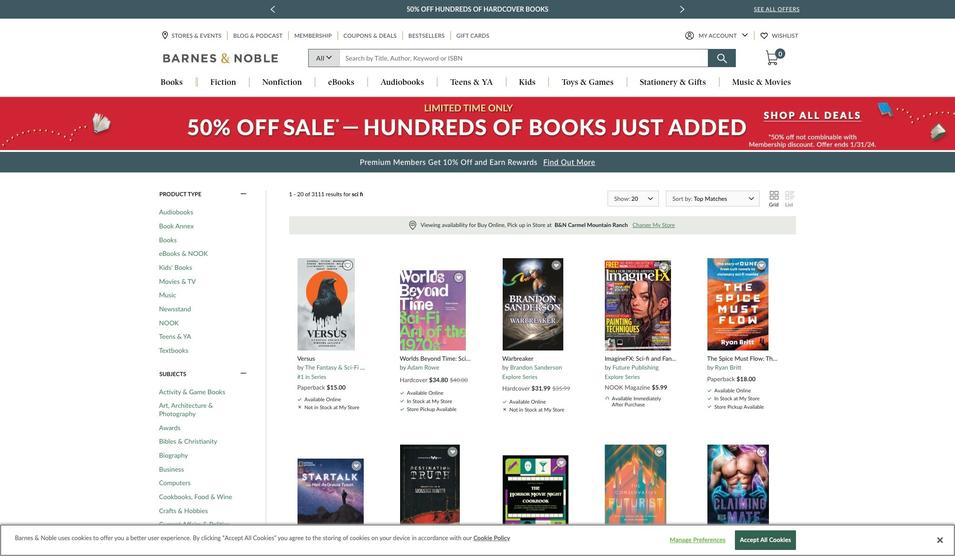 Task type: vqa. For each thing, say whether or not it's contained in the screenshot.
search icon
yes



Task type: describe. For each thing, give the bounding box(es) containing it.
title: the horror movie night cookbook: 60 deliciously deadly recipes inspired by iconic slashers, zombie films, psychological thrillers, sci-fi spooks, and more (includes halloween, psycho, jaws, the conjuring, and more), author: richard s. sargent image
[[502, 455, 569, 538]]

minus image
[[240, 370, 247, 378]]

user image
[[685, 31, 694, 40]]

check image for title: warbreaker, author: brandon sanderson image
[[503, 401, 507, 403]]

title: warbreaker, author: brandon sanderson image
[[502, 258, 564, 351]]

title: the conservative futurist: how to create the sci-fi world we were promised, author: james pethokoukis image
[[605, 445, 667, 538]]

list view active image
[[785, 191, 793, 202]]

nook n wide image
[[606, 397, 609, 400]]

50% off thousands of hardcover books. plus, save on toys, games, boxed calendars and more image
[[0, 97, 955, 150]]

title: claiming his mate: a sci-fi alien romance, author: a. g. wilde image
[[707, 445, 769, 538]]



Task type: locate. For each thing, give the bounding box(es) containing it.
title: worlds beyond time: sci-fi art of the 1970s, author: adam rowe image
[[400, 270, 467, 351]]

old price was $40.00 element
[[450, 377, 468, 384]]

1 vertical spatial check image
[[503, 401, 507, 403]]

old price was $35.99 element
[[552, 385, 570, 392]]

check image
[[400, 392, 404, 395], [708, 397, 712, 400], [298, 398, 302, 401], [400, 400, 404, 403], [708, 406, 712, 408], [400, 408, 404, 411]]

1 horizontal spatial close modal image
[[503, 408, 506, 411]]

logo image
[[163, 53, 279, 66]]

previous slide / item image
[[271, 6, 275, 13]]

privacy alert dialog
[[0, 525, 955, 556]]

down arrow image
[[742, 33, 748, 37]]

cart image
[[766, 51, 779, 66]]

close modal image for title: warbreaker, author: brandon sanderson image
[[503, 408, 506, 411]]

minus image
[[240, 190, 247, 198]]

title: the spice must flow: the story of dune, from cult novels to visionary sci-fi movies, author: ryan britt image
[[707, 258, 769, 351]]

main content
[[0, 97, 955, 556]]

title: versus, author: the fantasy & sci-fi writers alliance image
[[297, 258, 355, 351]]

0 vertical spatial check image
[[708, 389, 712, 392]]

close modal image
[[298, 406, 301, 409], [503, 408, 506, 411]]

0 horizontal spatial close modal image
[[298, 406, 301, 409]]

Search by Title, Author, Keyword or ISBN text field
[[339, 49, 708, 67]]

search image
[[717, 54, 727, 64]]

check image for title: the spice must flow: the story of dune, from cult novels to visionary sci-fi movies, author: ryan britt 'image'
[[708, 389, 712, 392]]

1 horizontal spatial check image
[[708, 389, 712, 392]]

check image
[[708, 389, 712, 392], [503, 401, 507, 403]]

next slide / item image
[[680, 6, 684, 13]]

0 horizontal spatial check image
[[503, 401, 507, 403]]

title: destination truth: memoirs of a monster hunter, author: josh gates image
[[400, 444, 460, 538]]

bopis small image
[[409, 221, 416, 230]]

close modal image for 'title: versus, author: the fantasy & sci-fi writers alliance' "image"
[[298, 406, 301, 409]]

region
[[289, 217, 796, 235]]

None field
[[339, 49, 708, 67]]

title: imaginefx: sci-fi and fantasy art magazine, author: future publishing image
[[605, 260, 672, 351]]

title: startalk: everything you ever need to know about space travel, sci-fi, the human race, the universe, and beyond, author: neil degrasse tyson image
[[297, 458, 364, 538]]

grid view active image
[[769, 191, 777, 202]]



